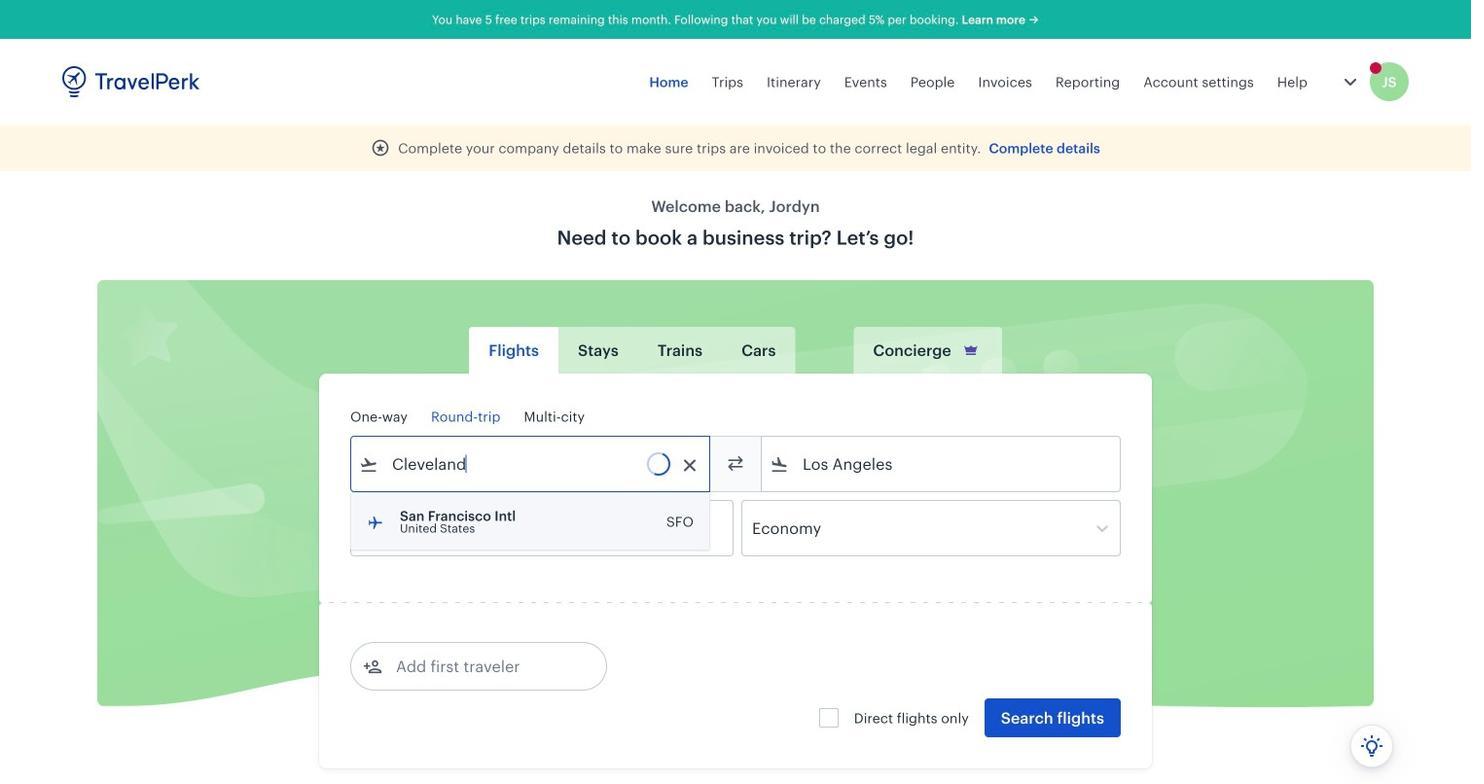 Task type: vqa. For each thing, say whether or not it's contained in the screenshot.
Spirit Airlines image for second Spirit Airlines icon
no



Task type: describe. For each thing, give the bounding box(es) containing it.
Return text field
[[494, 501, 596, 556]]

Add first traveler search field
[[383, 651, 585, 682]]

To search field
[[789, 449, 1095, 480]]

Depart text field
[[379, 501, 480, 556]]



Task type: locate. For each thing, give the bounding box(es) containing it.
From search field
[[379, 449, 684, 480]]



